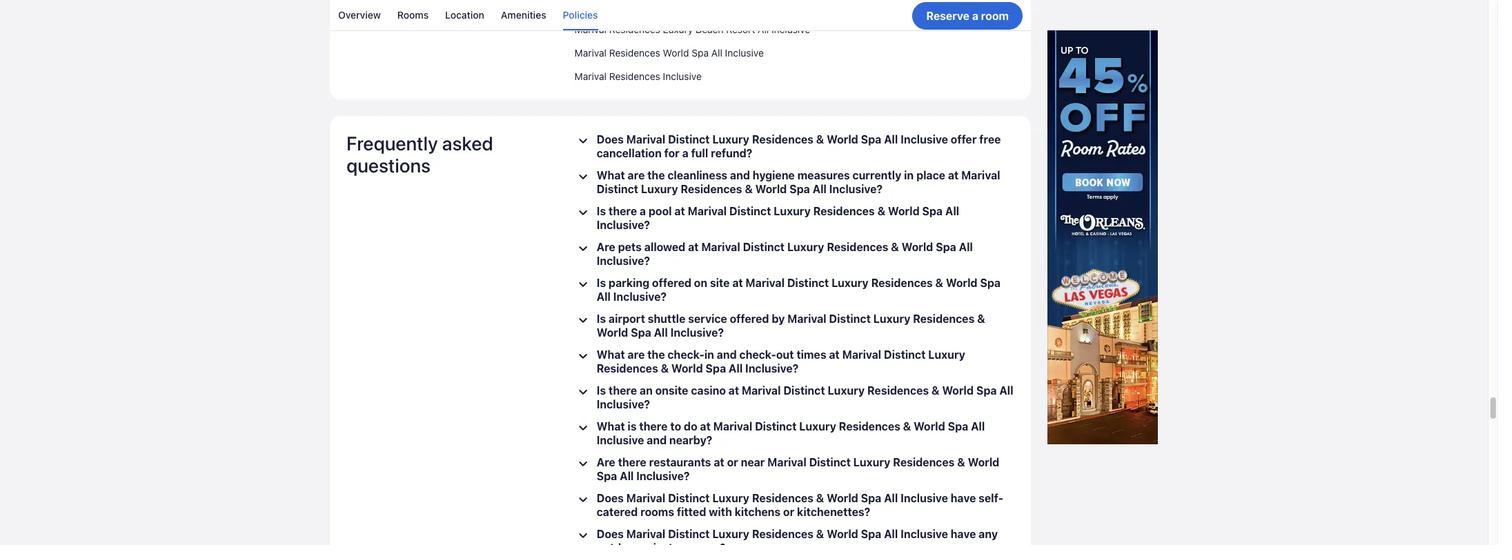 Task type: describe. For each thing, give the bounding box(es) containing it.
does for does marival distinct luxury residences & world spa all inclusive offer free cancellation for a full refund?
[[597, 133, 624, 145]]

distinct inside the are there restaurants at or near marival distinct luxury residences & world spa all inclusive?
[[810, 456, 851, 469]]

& inside is parking offered on site at marival distinct luxury residences & world spa all inclusive?
[[936, 277, 944, 289]]

amenities
[[501, 9, 547, 21]]

rooms
[[398, 9, 429, 21]]

& inside is there a pool at marival distinct luxury residences & world spa all inclusive?
[[878, 205, 886, 217]]

to
[[671, 420, 682, 433]]

and inside what is there to do at marival distinct luxury residences & world spa all inclusive and nearby?
[[647, 434, 667, 446]]

1 check- from the left
[[668, 348, 705, 361]]

what are the check-in and check-out times at marival distinct luxury residences & world spa all inclusive?
[[597, 348, 966, 375]]

& inside does marival distinct luxury residences & world spa all inclusive offer free cancellation for a full refund?
[[817, 133, 825, 145]]

distinct inside is airport shuttle service offered by marival distinct luxury residences & world spa all inclusive?
[[830, 313, 871, 325]]

in inside what are the cleanliness and hygiene measures currently in place at marival distinct luxury residences & world spa all inclusive?
[[905, 169, 914, 181]]

all inside the what are the check-in and check-out times at marival distinct luxury residences & world spa all inclusive?
[[729, 362, 743, 375]]

allowed
[[645, 241, 686, 253]]

all inside does marival distinct luxury residences & world spa all inclusive have self- catered rooms fitted with kitchens or kitchenettes?
[[885, 492, 898, 504]]

marival inside the what are the check-in and check-out times at marival distinct luxury residences & world spa all inclusive?
[[843, 348, 882, 361]]

hygiene
[[753, 169, 795, 181]]

are for luxury
[[628, 169, 645, 181]]

at inside is parking offered on site at marival distinct luxury residences & world spa all inclusive?
[[733, 277, 743, 289]]

inclusive? inside is there an onsite casino at marival distinct luxury residences & world spa all inclusive?
[[597, 398, 650, 411]]

distinct inside what is there to do at marival distinct luxury residences & world spa all inclusive and nearby?
[[755, 420, 797, 433]]

location link
[[445, 0, 485, 30]]

all inside what are the cleanliness and hygiene measures currently in place at marival distinct luxury residences & world spa all inclusive?
[[813, 183, 827, 195]]

inclusive inside does marival distinct luxury residences & world spa all inclusive offer free cancellation for a full refund?
[[901, 133, 949, 145]]

are for are there restaurants at or near marival distinct luxury residences & world spa all inclusive?
[[597, 456, 616, 469]]

luxury inside is parking offered on site at marival distinct luxury residences & world spa all inclusive?
[[832, 277, 869, 289]]

world inside is there a pool at marival distinct luxury residences & world spa all inclusive?
[[889, 205, 920, 217]]

questions
[[347, 154, 431, 177]]

reserve
[[927, 9, 970, 22]]

full
[[692, 147, 709, 159]]

marival residences world spa all inclusive
[[575, 47, 764, 58]]

marival inside the does marival distinct luxury residences & world spa all inclusive have any outdoor private spaces?
[[627, 528, 666, 540]]

residences inside is airport shuttle service offered by marival distinct luxury residences & world spa all inclusive?
[[914, 313, 975, 325]]

are for residences
[[628, 348, 645, 361]]

what are the cleanliness and hygiene measures currently in place at marival distinct luxury residences & world spa all inclusive?
[[597, 169, 1001, 195]]

is
[[628, 420, 637, 433]]

is for is parking offered on site at marival distinct luxury residences & world spa all inclusive?
[[597, 277, 606, 289]]

distinct inside the what are the check-in and check-out times at marival distinct luxury residences & world spa all inclusive?
[[884, 348, 926, 361]]

inclusive inside the does marival distinct luxury residences & world spa all inclusive have any outdoor private spaces?
[[901, 528, 949, 540]]

marival inside is parking offered on site at marival distinct luxury residences & world spa all inclusive?
[[746, 277, 785, 289]]

frequently asked questions
[[347, 132, 493, 177]]

world inside what are the cleanliness and hygiene measures currently in place at marival distinct luxury residences & world spa all inclusive?
[[756, 183, 787, 195]]

is there a pool at marival distinct luxury residences & world spa all inclusive?
[[597, 205, 960, 231]]

the for check-
[[648, 348, 665, 361]]

spa inside what are the cleanliness and hygiene measures currently in place at marival distinct luxury residences & world spa all inclusive?
[[790, 183, 810, 195]]

marival inside the are there restaurants at or near marival distinct luxury residences & world spa all inclusive?
[[768, 456, 807, 469]]

and inside what are the cleanliness and hygiene measures currently in place at marival distinct luxury residences & world spa all inclusive?
[[730, 169, 750, 181]]

& inside the what are the check-in and check-out times at marival distinct luxury residences & world spa all inclusive?
[[661, 362, 669, 375]]

measures
[[798, 169, 850, 181]]

offer
[[951, 133, 977, 145]]

residences inside is parking offered on site at marival distinct luxury residences & world spa all inclusive?
[[872, 277, 933, 289]]

residences inside what are the cleanliness and hygiene measures currently in place at marival distinct luxury residences & world spa all inclusive?
[[681, 183, 743, 195]]

what for what are the check-in and check-out times at marival distinct luxury residences & world spa all inclusive?
[[597, 348, 625, 361]]

there for an
[[609, 384, 637, 397]]

inclusive inside does marival distinct luxury residences & world spa all inclusive have self- catered rooms fitted with kitchens or kitchenettes?
[[901, 492, 949, 504]]

world inside the are there restaurants at or near marival distinct luxury residences & world spa all inclusive?
[[968, 456, 1000, 469]]

at inside 'are pets allowed at marival distinct luxury residences & world spa all inclusive?'
[[688, 241, 699, 253]]

does for does marival distinct luxury residences & world spa all inclusive have any outdoor private spaces?
[[597, 528, 624, 540]]

at inside is there a pool at marival distinct luxury residences & world spa all inclusive?
[[675, 205, 685, 217]]

distinct inside the does marival distinct luxury residences & world spa all inclusive have any outdoor private spaces?
[[668, 528, 710, 540]]

at inside is there an onsite casino at marival distinct luxury residences & world spa all inclusive?
[[729, 384, 740, 397]]

are for are pets allowed at marival distinct luxury residences & world spa all inclusive?
[[597, 241, 616, 253]]

site
[[710, 277, 730, 289]]

inclusive down resort
[[725, 47, 764, 58]]

spa inside what is there to do at marival distinct luxury residences & world spa all inclusive and nearby?
[[948, 420, 969, 433]]

inclusive? inside the what are the check-in and check-out times at marival distinct luxury residences & world spa all inclusive?
[[746, 362, 799, 375]]

there for restaurants
[[618, 456, 647, 469]]

amenities link
[[501, 0, 547, 30]]

spa inside does marival distinct luxury residences & world spa all inclusive have self- catered rooms fitted with kitchens or kitchenettes?
[[861, 492, 882, 504]]

marival residences luxury beach resort all inclusive
[[575, 23, 811, 35]]

residences inside the what are the check-in and check-out times at marival distinct luxury residences & world spa all inclusive?
[[597, 362, 659, 375]]

resort
[[726, 23, 756, 35]]

distinct inside does marival distinct luxury residences & world spa all inclusive offer free cancellation for a full refund?
[[668, 133, 710, 145]]

world inside the does marival distinct luxury residences & world spa all inclusive have any outdoor private spaces?
[[827, 528, 859, 540]]

all inside is parking offered on site at marival distinct luxury residences & world spa all inclusive?
[[597, 290, 611, 303]]

marival inside does marival distinct luxury residences & world spa all inclusive offer free cancellation for a full refund?
[[627, 133, 666, 145]]

is there an onsite casino at marival distinct luxury residences & world spa all inclusive?
[[597, 384, 1014, 411]]

nearby?
[[670, 434, 713, 446]]

inclusive? inside the are there restaurants at or near marival distinct luxury residences & world spa all inclusive?
[[637, 470, 690, 482]]

catered
[[597, 506, 638, 518]]

all inside 'are pets allowed at marival distinct luxury residences & world spa all inclusive?'
[[959, 241, 973, 253]]

have for any
[[951, 528, 977, 540]]

spa inside is airport shuttle service offered by marival distinct luxury residences & world spa all inclusive?
[[631, 326, 652, 339]]

world inside what is there to do at marival distinct luxury residences & world spa all inclusive and nearby?
[[914, 420, 946, 433]]

2 check- from the left
[[740, 348, 777, 361]]

asked
[[442, 132, 493, 154]]

does for does marival distinct luxury residences & world spa all inclusive have self- catered rooms fitted with kitchens or kitchenettes?
[[597, 492, 624, 504]]

inclusive right resort
[[772, 23, 811, 35]]

reserve a room
[[927, 9, 1009, 22]]

overview link
[[338, 0, 381, 30]]

luxury inside is there an onsite casino at marival distinct luxury residences & world spa all inclusive?
[[828, 384, 865, 397]]

luxury inside the does marival distinct luxury residences & world spa all inclusive have any outdoor private spaces?
[[713, 528, 750, 540]]

marival inside is there a pool at marival distinct luxury residences & world spa all inclusive?
[[688, 205, 727, 217]]

is for is there a pool at marival distinct luxury residences & world spa all inclusive?
[[597, 205, 606, 217]]

residences inside the does marival distinct luxury residences & world spa all inclusive have any outdoor private spaces?
[[752, 528, 814, 540]]

spa inside does marival distinct luxury residences & world spa all inclusive offer free cancellation for a full refund?
[[861, 133, 882, 145]]

luxury inside 'are pets allowed at marival distinct luxury residences & world spa all inclusive?'
[[788, 241, 825, 253]]

airport
[[609, 313, 645, 325]]

the for cleanliness
[[648, 169, 665, 181]]

& inside is airport shuttle service offered by marival distinct luxury residences & world spa all inclusive?
[[978, 313, 986, 325]]

out
[[777, 348, 794, 361]]

spa inside the does marival distinct luxury residences & world spa all inclusive have any outdoor private spaces?
[[861, 528, 882, 540]]

residences inside the are there restaurants at or near marival distinct luxury residences & world spa all inclusive?
[[894, 456, 955, 469]]

service
[[688, 313, 728, 325]]

inclusive? inside is there a pool at marival distinct luxury residences & world spa all inclusive?
[[597, 219, 650, 231]]

world inside 'are pets allowed at marival distinct luxury residences & world spa all inclusive?'
[[902, 241, 934, 253]]

list containing overview
[[330, 0, 1032, 30]]

luxury inside the are there restaurants at or near marival distinct luxury residences & world spa all inclusive?
[[854, 456, 891, 469]]

all inside is there an onsite casino at marival distinct luxury residences & world spa all inclusive?
[[1000, 384, 1014, 397]]

luxury inside is there a pool at marival distinct luxury residences & world spa all inclusive?
[[774, 205, 811, 217]]

place
[[917, 169, 946, 181]]

distinct inside what are the cleanliness and hygiene measures currently in place at marival distinct luxury residences & world spa all inclusive?
[[597, 183, 639, 195]]

policies
[[563, 9, 598, 21]]

all inside the does marival distinct luxury residences & world spa all inclusive have any outdoor private spaces?
[[885, 528, 898, 540]]

residences inside is there an onsite casino at marival distinct luxury residences & world spa all inclusive?
[[868, 384, 929, 397]]

or inside does marival distinct luxury residences & world spa all inclusive have self- catered rooms fitted with kitchens or kitchenettes?
[[784, 506, 795, 518]]

an
[[640, 384, 653, 397]]

world inside is parking offered on site at marival distinct luxury residences & world spa all inclusive?
[[947, 277, 978, 289]]

& inside what are the cleanliness and hygiene measures currently in place at marival distinct luxury residences & world spa all inclusive?
[[745, 183, 753, 195]]

all inside what is there to do at marival distinct luxury residences & world spa all inclusive and nearby?
[[971, 420, 985, 433]]

policies link
[[563, 0, 598, 30]]

distinct inside is parking offered on site at marival distinct luxury residences & world spa all inclusive?
[[788, 277, 829, 289]]

world inside is there an onsite casino at marival distinct luxury residences & world spa all inclusive?
[[943, 384, 974, 397]]

inclusive inside what is there to do at marival distinct luxury residences & world spa all inclusive and nearby?
[[597, 434, 644, 446]]

marival inside what are the cleanliness and hygiene measures currently in place at marival distinct luxury residences & world spa all inclusive?
[[962, 169, 1001, 181]]



Task type: locate. For each thing, give the bounding box(es) containing it.
at right casino
[[729, 384, 740, 397]]

any
[[979, 528, 998, 540]]

is
[[597, 205, 606, 217], [597, 277, 606, 289], [597, 313, 606, 325], [597, 384, 606, 397]]

inclusive left the self-
[[901, 492, 949, 504]]

is left airport
[[597, 313, 606, 325]]

3 is from the top
[[597, 313, 606, 325]]

and inside the what are the check-in and check-out times at marival distinct luxury residences & world spa all inclusive?
[[717, 348, 737, 361]]

the down for
[[648, 169, 665, 181]]

spa inside the what are the check-in and check-out times at marival distinct luxury residences & world spa all inclusive?
[[706, 362, 726, 375]]

all inside the are there restaurants at or near marival distinct luxury residences & world spa all inclusive?
[[620, 470, 634, 482]]

1 vertical spatial in
[[705, 348, 715, 361]]

a inside is there a pool at marival distinct luxury residences & world spa all inclusive?
[[640, 205, 646, 217]]

check- down by
[[740, 348, 777, 361]]

a
[[973, 9, 979, 22], [683, 147, 689, 159], [640, 205, 646, 217]]

check-
[[668, 348, 705, 361], [740, 348, 777, 361]]

2 what from the top
[[597, 348, 625, 361]]

4 is from the top
[[597, 384, 606, 397]]

does up cancellation
[[597, 133, 624, 145]]

0 vertical spatial have
[[951, 492, 977, 504]]

self-
[[979, 492, 1004, 504]]

residences inside 'are pets allowed at marival distinct luxury residences & world spa all inclusive?'
[[827, 241, 889, 253]]

for
[[665, 147, 680, 159]]

what for what is there to do at marival distinct luxury residences & world spa all inclusive and nearby?
[[597, 420, 625, 433]]

offered left on
[[652, 277, 692, 289]]

inclusive? down pets
[[597, 255, 650, 267]]

0 horizontal spatial check-
[[668, 348, 705, 361]]

2 vertical spatial does
[[597, 528, 624, 540]]

parking
[[609, 277, 650, 289]]

a inside does marival distinct luxury residences & world spa all inclusive offer free cancellation for a full refund?
[[683, 147, 689, 159]]

on
[[694, 277, 708, 289]]

marival inside what is there to do at marival distinct luxury residences & world spa all inclusive and nearby?
[[714, 420, 753, 433]]

location
[[445, 9, 485, 21]]

outdoor
[[597, 542, 639, 545]]

1 horizontal spatial a
[[683, 147, 689, 159]]

2 vertical spatial and
[[647, 434, 667, 446]]

1 vertical spatial offered
[[730, 313, 770, 325]]

there left an
[[609, 384, 637, 397]]

spa inside the are there restaurants at or near marival distinct luxury residences & world spa all inclusive?
[[597, 470, 617, 482]]

at left near on the bottom of page
[[714, 456, 725, 469]]

residences
[[609, 23, 661, 35], [609, 47, 661, 58], [609, 70, 661, 82], [752, 133, 814, 145], [681, 183, 743, 195], [814, 205, 875, 217], [827, 241, 889, 253], [872, 277, 933, 289], [914, 313, 975, 325], [597, 362, 659, 375], [868, 384, 929, 397], [839, 420, 901, 433], [894, 456, 955, 469], [752, 492, 814, 504], [752, 528, 814, 540]]

does up outdoor
[[597, 528, 624, 540]]

is inside is parking offered on site at marival distinct luxury residences & world spa all inclusive?
[[597, 277, 606, 289]]

what left is
[[597, 420, 625, 433]]

& inside what is there to do at marival distinct luxury residences & world spa all inclusive and nearby?
[[904, 420, 912, 433]]

are inside the what are the check-in and check-out times at marival distinct luxury residences & world spa all inclusive?
[[628, 348, 645, 361]]

there inside what is there to do at marival distinct luxury residences & world spa all inclusive and nearby?
[[640, 420, 668, 433]]

is airport shuttle service offered by marival distinct luxury residences & world spa all inclusive?
[[597, 313, 986, 339]]

1 vertical spatial are
[[628, 348, 645, 361]]

0 vertical spatial in
[[905, 169, 914, 181]]

have left the self-
[[951, 492, 977, 504]]

1 vertical spatial are
[[597, 456, 616, 469]]

have inside the does marival distinct luxury residences & world spa all inclusive have any outdoor private spaces?
[[951, 528, 977, 540]]

there for a
[[609, 205, 637, 217]]

luxury inside does marival distinct luxury residences & world spa all inclusive offer free cancellation for a full refund?
[[713, 133, 750, 145]]

cancellation
[[597, 147, 662, 159]]

does inside does marival distinct luxury residences & world spa all inclusive offer free cancellation for a full refund?
[[597, 133, 624, 145]]

is for is there an onsite casino at marival distinct luxury residences & world spa all inclusive?
[[597, 384, 606, 397]]

1 vertical spatial what
[[597, 348, 625, 361]]

near
[[741, 456, 765, 469]]

shuttle
[[648, 313, 686, 325]]

with
[[709, 506, 732, 518]]

inclusive? down parking
[[614, 290, 667, 303]]

reserve a room button
[[913, 2, 1023, 29]]

are
[[628, 169, 645, 181], [628, 348, 645, 361]]

are up catered
[[597, 456, 616, 469]]

& inside the are there restaurants at or near marival distinct luxury residences & world spa all inclusive?
[[958, 456, 966, 469]]

in inside the what are the check-in and check-out times at marival distinct luxury residences & world spa all inclusive?
[[705, 348, 715, 361]]

list
[[330, 0, 1032, 30]]

currently
[[853, 169, 902, 181]]

and
[[730, 169, 750, 181], [717, 348, 737, 361], [647, 434, 667, 446]]

there up pets
[[609, 205, 637, 217]]

3 what from the top
[[597, 420, 625, 433]]

the inside what are the cleanliness and hygiene measures currently in place at marival distinct luxury residences & world spa all inclusive?
[[648, 169, 665, 181]]

2 have from the top
[[951, 528, 977, 540]]

there inside is there a pool at marival distinct luxury residences & world spa all inclusive?
[[609, 205, 637, 217]]

spaces?
[[682, 542, 726, 545]]

private
[[642, 542, 680, 545]]

at right place
[[949, 169, 959, 181]]

spa
[[692, 47, 709, 58], [861, 133, 882, 145], [790, 183, 810, 195], [923, 205, 943, 217], [936, 241, 957, 253], [981, 277, 1001, 289], [631, 326, 652, 339], [706, 362, 726, 375], [977, 384, 997, 397], [948, 420, 969, 433], [597, 470, 617, 482], [861, 492, 882, 504], [861, 528, 882, 540]]

0 vertical spatial and
[[730, 169, 750, 181]]

1 is from the top
[[597, 205, 606, 217]]

1 vertical spatial does
[[597, 492, 624, 504]]

what inside what are the cleanliness and hygiene measures currently in place at marival distinct luxury residences & world spa all inclusive?
[[597, 169, 625, 181]]

1 vertical spatial the
[[648, 348, 665, 361]]

& inside is there an onsite casino at marival distinct luxury residences & world spa all inclusive?
[[932, 384, 940, 397]]

times
[[797, 348, 827, 361]]

1 does from the top
[[597, 133, 624, 145]]

at inside what are the cleanliness and hygiene measures currently in place at marival distinct luxury residences & world spa all inclusive?
[[949, 169, 959, 181]]

does marival distinct luxury residences & world spa all inclusive offer free cancellation for a full refund?
[[597, 133, 1002, 159]]

1 the from the top
[[648, 169, 665, 181]]

2 are from the top
[[597, 456, 616, 469]]

0 vertical spatial what
[[597, 169, 625, 181]]

at
[[949, 169, 959, 181], [675, 205, 685, 217], [688, 241, 699, 253], [733, 277, 743, 289], [829, 348, 840, 361], [729, 384, 740, 397], [700, 420, 711, 433], [714, 456, 725, 469]]

1 vertical spatial have
[[951, 528, 977, 540]]

0 vertical spatial a
[[973, 9, 979, 22]]

does inside the does marival distinct luxury residences & world spa all inclusive have any outdoor private spaces?
[[597, 528, 624, 540]]

have
[[951, 492, 977, 504], [951, 528, 977, 540]]

all inside is airport shuttle service offered by marival distinct luxury residences & world spa all inclusive?
[[654, 326, 668, 339]]

does marival distinct luxury residences & world spa all inclusive have self- catered rooms fitted with kitchens or kitchenettes?
[[597, 492, 1004, 518]]

2 vertical spatial what
[[597, 420, 625, 433]]

inclusive? up is
[[597, 398, 650, 411]]

0 horizontal spatial in
[[705, 348, 715, 361]]

distinct inside 'are pets allowed at marival distinct luxury residences & world spa all inclusive?'
[[743, 241, 785, 253]]

&
[[817, 133, 825, 145], [745, 183, 753, 195], [878, 205, 886, 217], [892, 241, 900, 253], [936, 277, 944, 289], [978, 313, 986, 325], [661, 362, 669, 375], [932, 384, 940, 397], [904, 420, 912, 433], [958, 456, 966, 469], [817, 492, 825, 504], [817, 528, 825, 540]]

luxury
[[663, 23, 693, 35], [713, 133, 750, 145], [641, 183, 678, 195], [774, 205, 811, 217], [788, 241, 825, 253], [832, 277, 869, 289], [874, 313, 911, 325], [929, 348, 966, 361], [828, 384, 865, 397], [800, 420, 837, 433], [854, 456, 891, 469], [713, 492, 750, 504], [713, 528, 750, 540]]

check- up onsite
[[668, 348, 705, 361]]

at inside the what are the check-in and check-out times at marival distinct luxury residences & world spa all inclusive?
[[829, 348, 840, 361]]

0 horizontal spatial a
[[640, 205, 646, 217]]

1 are from the top
[[628, 169, 645, 181]]

1 horizontal spatial in
[[905, 169, 914, 181]]

0 vertical spatial or
[[727, 456, 739, 469]]

are left pets
[[597, 241, 616, 253]]

luxury inside does marival distinct luxury residences & world spa all inclusive have self- catered rooms fitted with kitchens or kitchenettes?
[[713, 492, 750, 504]]

inclusive up place
[[901, 133, 949, 145]]

0 vertical spatial the
[[648, 169, 665, 181]]

is left 'pool'
[[597, 205, 606, 217]]

spa inside 'are pets allowed at marival distinct luxury residences & world spa all inclusive?'
[[936, 241, 957, 253]]

does up catered
[[597, 492, 624, 504]]

2 are from the top
[[628, 348, 645, 361]]

spa inside is there an onsite casino at marival distinct luxury residences & world spa all inclusive?
[[977, 384, 997, 397]]

is inside is there a pool at marival distinct luxury residences & world spa all inclusive?
[[597, 205, 606, 217]]

pool
[[649, 205, 672, 217]]

frequently
[[347, 132, 438, 154]]

are down cancellation
[[628, 169, 645, 181]]

are
[[597, 241, 616, 253], [597, 456, 616, 469]]

1 horizontal spatial check-
[[740, 348, 777, 361]]

fitted
[[677, 506, 707, 518]]

there down is
[[618, 456, 647, 469]]

do
[[684, 420, 698, 433]]

is parking offered on site at marival distinct luxury residences & world spa all inclusive?
[[597, 277, 1001, 303]]

1 horizontal spatial offered
[[730, 313, 770, 325]]

is for is airport shuttle service offered by marival distinct luxury residences & world spa all inclusive?
[[597, 313, 606, 325]]

beach
[[696, 23, 724, 35]]

inclusive? down 'currently'
[[830, 183, 883, 195]]

are there restaurants at or near marival distinct luxury residences & world spa all inclusive?
[[597, 456, 1000, 482]]

are down airport
[[628, 348, 645, 361]]

restaurants
[[649, 456, 712, 469]]

by
[[772, 313, 785, 325]]

the inside the what are the check-in and check-out times at marival distinct luxury residences & world spa all inclusive?
[[648, 348, 665, 361]]

0 vertical spatial are
[[597, 241, 616, 253]]

inclusive? down out
[[746, 362, 799, 375]]

luxury inside what is there to do at marival distinct luxury residences & world spa all inclusive and nearby?
[[800, 420, 837, 433]]

a right for
[[683, 147, 689, 159]]

& inside 'are pets allowed at marival distinct luxury residences & world spa all inclusive?'
[[892, 241, 900, 253]]

inclusive? inside what are the cleanliness and hygiene measures currently in place at marival distinct luxury residences & world spa all inclusive?
[[830, 183, 883, 195]]

all
[[758, 23, 769, 35], [712, 47, 723, 58], [885, 133, 898, 145], [813, 183, 827, 195], [946, 205, 960, 217], [959, 241, 973, 253], [597, 290, 611, 303], [654, 326, 668, 339], [729, 362, 743, 375], [1000, 384, 1014, 397], [971, 420, 985, 433], [620, 470, 634, 482], [885, 492, 898, 504], [885, 528, 898, 540]]

there right is
[[640, 420, 668, 433]]

inclusive? down restaurants
[[637, 470, 690, 482]]

casino
[[691, 384, 726, 397]]

refund?
[[711, 147, 753, 159]]

0 vertical spatial offered
[[652, 277, 692, 289]]

2 horizontal spatial a
[[973, 9, 979, 22]]

inclusive down marival residences world spa all inclusive
[[663, 70, 702, 82]]

pets
[[618, 241, 642, 253]]

1 have from the top
[[951, 492, 977, 504]]

what for what are the cleanliness and hygiene measures currently in place at marival distinct luxury residences & world spa all inclusive?
[[597, 169, 625, 181]]

there inside the are there restaurants at or near marival distinct luxury residences & world spa all inclusive?
[[618, 456, 647, 469]]

distinct inside is there a pool at marival distinct luxury residences & world spa all inclusive?
[[730, 205, 771, 217]]

world
[[663, 47, 689, 58], [827, 133, 859, 145], [756, 183, 787, 195], [889, 205, 920, 217], [902, 241, 934, 253], [947, 277, 978, 289], [597, 326, 629, 339], [672, 362, 703, 375], [943, 384, 974, 397], [914, 420, 946, 433], [968, 456, 1000, 469], [827, 492, 859, 504], [827, 528, 859, 540]]

world inside does marival distinct luxury residences & world spa all inclusive offer free cancellation for a full refund?
[[827, 133, 859, 145]]

marival inside 'are pets allowed at marival distinct luxury residences & world spa all inclusive?'
[[702, 241, 741, 253]]

in left place
[[905, 169, 914, 181]]

residences inside is there a pool at marival distinct luxury residences & world spa all inclusive?
[[814, 205, 875, 217]]

at right 'pool'
[[675, 205, 685, 217]]

spa inside is parking offered on site at marival distinct luxury residences & world spa all inclusive?
[[981, 277, 1001, 289]]

0 horizontal spatial offered
[[652, 277, 692, 289]]

is left an
[[597, 384, 606, 397]]

kitchenettes?
[[797, 506, 871, 518]]

1 horizontal spatial or
[[784, 506, 795, 518]]

does marival distinct luxury residences & world spa all inclusive have any outdoor private spaces?
[[597, 528, 998, 545]]

a inside button
[[973, 9, 979, 22]]

marival inside is there an onsite casino at marival distinct luxury residences & world spa all inclusive?
[[742, 384, 781, 397]]

what down airport
[[597, 348, 625, 361]]

2 the from the top
[[648, 348, 665, 361]]

distinct
[[668, 133, 710, 145], [597, 183, 639, 195], [730, 205, 771, 217], [743, 241, 785, 253], [788, 277, 829, 289], [830, 313, 871, 325], [884, 348, 926, 361], [784, 384, 826, 397], [755, 420, 797, 433], [810, 456, 851, 469], [668, 492, 710, 504], [668, 528, 710, 540]]

0 vertical spatial does
[[597, 133, 624, 145]]

room
[[982, 9, 1009, 22]]

2 vertical spatial a
[[640, 205, 646, 217]]

inclusive? up pets
[[597, 219, 650, 231]]

marival
[[575, 23, 607, 35], [575, 47, 607, 58], [575, 70, 607, 82], [627, 133, 666, 145], [962, 169, 1001, 181], [688, 205, 727, 217], [702, 241, 741, 253], [746, 277, 785, 289], [788, 313, 827, 325], [843, 348, 882, 361], [742, 384, 781, 397], [714, 420, 753, 433], [768, 456, 807, 469], [627, 492, 666, 504], [627, 528, 666, 540]]

distinct inside does marival distinct luxury residences & world spa all inclusive have self- catered rooms fitted with kitchens or kitchenettes?
[[668, 492, 710, 504]]

residences inside what is there to do at marival distinct luxury residences & world spa all inclusive and nearby?
[[839, 420, 901, 433]]

or up the does marival distinct luxury residences & world spa all inclusive have any outdoor private spaces?
[[784, 506, 795, 518]]

inclusive? inside is parking offered on site at marival distinct luxury residences & world spa all inclusive?
[[614, 290, 667, 303]]

is left parking
[[597, 277, 606, 289]]

at right "allowed"
[[688, 241, 699, 253]]

at inside what is there to do at marival distinct luxury residences & world spa all inclusive and nearby?
[[700, 420, 711, 433]]

0 horizontal spatial or
[[727, 456, 739, 469]]

or left near on the bottom of page
[[727, 456, 739, 469]]

inclusive? inside 'are pets allowed at marival distinct luxury residences & world spa all inclusive?'
[[597, 255, 650, 267]]

rooms link
[[398, 0, 429, 30]]

inclusive left any
[[901, 528, 949, 540]]

overview
[[338, 9, 381, 21]]

what is there to do at marival distinct luxury residences & world spa all inclusive and nearby?
[[597, 420, 985, 446]]

marival residences inclusive
[[575, 70, 702, 82]]

what
[[597, 169, 625, 181], [597, 348, 625, 361], [597, 420, 625, 433]]

a left 'pool'
[[640, 205, 646, 217]]

2 does from the top
[[597, 492, 624, 504]]

in
[[905, 169, 914, 181], [705, 348, 715, 361]]

and up restaurants
[[647, 434, 667, 446]]

and up casino
[[717, 348, 737, 361]]

1 are from the top
[[597, 241, 616, 253]]

residences inside does marival distinct luxury residences & world spa all inclusive have self- catered rooms fitted with kitchens or kitchenettes?
[[752, 492, 814, 504]]

inclusive?
[[830, 183, 883, 195], [597, 219, 650, 231], [597, 255, 650, 267], [614, 290, 667, 303], [671, 326, 724, 339], [746, 362, 799, 375], [597, 398, 650, 411], [637, 470, 690, 482]]

in up casino
[[705, 348, 715, 361]]

marival inside is airport shuttle service offered by marival distinct luxury residences & world spa all inclusive?
[[788, 313, 827, 325]]

world inside the what are the check-in and check-out times at marival distinct luxury residences & world spa all inclusive?
[[672, 362, 703, 375]]

offered inside is airport shuttle service offered by marival distinct luxury residences & world spa all inclusive?
[[730, 313, 770, 325]]

1 what from the top
[[597, 169, 625, 181]]

have left any
[[951, 528, 977, 540]]

0 vertical spatial are
[[628, 169, 645, 181]]

1 vertical spatial or
[[784, 506, 795, 518]]

3 does from the top
[[597, 528, 624, 540]]

2 is from the top
[[597, 277, 606, 289]]

the up an
[[648, 348, 665, 361]]

are inside 'are pets allowed at marival distinct luxury residences & world spa all inclusive?'
[[597, 241, 616, 253]]

a left room
[[973, 9, 979, 22]]

free
[[980, 133, 1002, 145]]

at right do
[[700, 420, 711, 433]]

inclusive
[[772, 23, 811, 35], [725, 47, 764, 58], [663, 70, 702, 82], [901, 133, 949, 145], [597, 434, 644, 446], [901, 492, 949, 504], [901, 528, 949, 540]]

offered left by
[[730, 313, 770, 325]]

spa inside is there a pool at marival distinct luxury residences & world spa all inclusive?
[[923, 205, 943, 217]]

onsite
[[656, 384, 689, 397]]

at right site
[[733, 277, 743, 289]]

1 vertical spatial and
[[717, 348, 737, 361]]

luxury inside is airport shuttle service offered by marival distinct luxury residences & world spa all inclusive?
[[874, 313, 911, 325]]

have inside does marival distinct luxury residences & world spa all inclusive have self- catered rooms fitted with kitchens or kitchenettes?
[[951, 492, 977, 504]]

1 vertical spatial a
[[683, 147, 689, 159]]

kitchens
[[735, 506, 781, 518]]

are inside the are there restaurants at or near marival distinct luxury residences & world spa all inclusive?
[[597, 456, 616, 469]]

the
[[648, 169, 665, 181], [648, 348, 665, 361]]

does
[[597, 133, 624, 145], [597, 492, 624, 504], [597, 528, 624, 540]]

are pets allowed at marival distinct luxury residences & world spa all inclusive?
[[597, 241, 973, 267]]

luxury inside what are the cleanliness and hygiene measures currently in place at marival distinct luxury residences & world spa all inclusive?
[[641, 183, 678, 195]]

world inside is airport shuttle service offered by marival distinct luxury residences & world spa all inclusive?
[[597, 326, 629, 339]]

offered
[[652, 277, 692, 289], [730, 313, 770, 325]]

cleanliness
[[668, 169, 728, 181]]

or
[[727, 456, 739, 469], [784, 506, 795, 518]]

distinct inside is there an onsite casino at marival distinct luxury residences & world spa all inclusive?
[[784, 384, 826, 397]]

rooms
[[641, 506, 675, 518]]

inclusive? down service
[[671, 326, 724, 339]]

inclusive down is
[[597, 434, 644, 446]]

at right times
[[829, 348, 840, 361]]

what down cancellation
[[597, 169, 625, 181]]

and down the refund?
[[730, 169, 750, 181]]

& inside the does marival distinct luxury residences & world spa all inclusive have any outdoor private spaces?
[[817, 528, 825, 540]]

have for self-
[[951, 492, 977, 504]]



Task type: vqa. For each thing, say whether or not it's contained in the screenshot.
measures
yes



